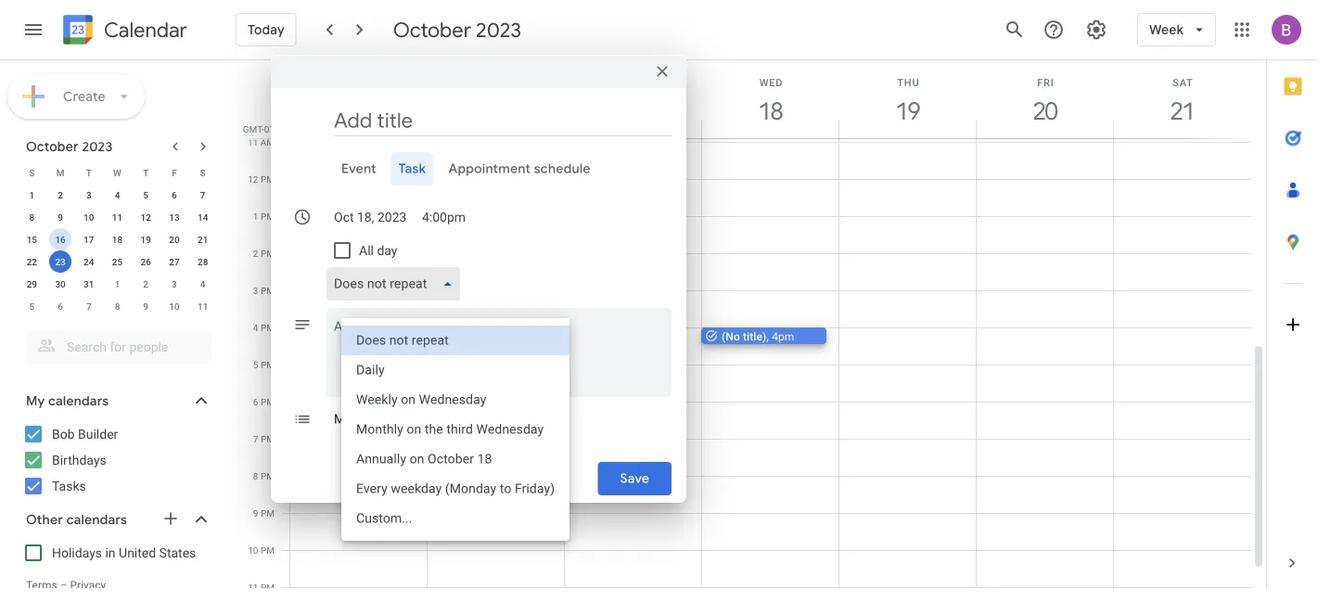 Task type: locate. For each thing, give the bounding box(es) containing it.
3 down the 2 pm
[[253, 285, 258, 296]]

6 pm
[[253, 396, 275, 407]]

19 down thu
[[895, 96, 919, 126]]

2023 down create
[[82, 138, 113, 154]]

2 vertical spatial 7
[[253, 433, 258, 444]]

main drawer image
[[22, 19, 45, 41]]

6 pm from the top
[[261, 359, 275, 370]]

pm down "8 pm" on the bottom
[[261, 508, 275, 519]]

5 for 5 pm
[[253, 359, 258, 370]]

1 vertical spatial 18
[[112, 234, 123, 245]]

4 for the november 4 element
[[200, 278, 205, 289]]

8 up 15 element
[[29, 212, 35, 223]]

1 vertical spatial 8
[[115, 301, 120, 312]]

20
[[1032, 96, 1057, 126], [169, 234, 180, 245]]

21 column header
[[1113, 60, 1252, 138]]

calendars inside 'other calendars' dropdown button
[[66, 511, 127, 528]]

1 horizontal spatial 20
[[1032, 96, 1057, 126]]

2 horizontal spatial 10
[[248, 545, 258, 556]]

november 5 element
[[21, 295, 43, 317]]

0 vertical spatial 4
[[115, 189, 120, 200]]

1 vertical spatial 11
[[112, 212, 123, 223]]

1 horizontal spatial 6
[[172, 189, 177, 200]]

1 horizontal spatial october
[[393, 17, 471, 43]]

3 pm from the top
[[261, 248, 275, 259]]

1 horizontal spatial 21
[[1170, 96, 1194, 126]]

calendars inside the my calendars dropdown button
[[48, 393, 109, 409]]

0 vertical spatial 21
[[1170, 96, 1194, 126]]

5
[[143, 189, 148, 200], [29, 301, 35, 312], [253, 359, 258, 370]]

6 down 30 element
[[58, 301, 63, 312]]

8
[[29, 212, 35, 223], [115, 301, 120, 312], [253, 470, 258, 482]]

10 inside november 10 element
[[169, 301, 180, 312]]

2 horizontal spatial 1
[[253, 211, 258, 222]]

pm up '3 pm'
[[261, 248, 275, 259]]

27
[[169, 256, 180, 267]]

26 element
[[135, 251, 157, 273]]

2 vertical spatial 8
[[253, 470, 258, 482]]

2
[[58, 189, 63, 200], [253, 248, 258, 259], [143, 278, 148, 289]]

0 vertical spatial 20
[[1032, 96, 1057, 126]]

grid
[[238, 60, 1266, 589]]

other
[[26, 511, 63, 528]]

4 up 11 element
[[115, 189, 120, 200]]

title)
[[743, 330, 767, 343]]

0 horizontal spatial 10
[[84, 212, 94, 223]]

17
[[84, 234, 94, 245]]

3 row from the top
[[18, 206, 217, 228]]

0 horizontal spatial 6
[[58, 301, 63, 312]]

appointment
[[449, 161, 531, 177]]

8 down 'november 1' element
[[115, 301, 120, 312]]

5 inside grid
[[253, 359, 258, 370]]

0 horizontal spatial 11
[[112, 212, 123, 223]]

7 up "14" element
[[200, 189, 205, 200]]

1 horizontal spatial 12
[[248, 174, 258, 185]]

1 horizontal spatial 19
[[895, 96, 919, 126]]

pm up the 7 pm
[[261, 396, 275, 407]]

2 horizontal spatial 4
[[253, 322, 258, 333]]

column header
[[289, 60, 428, 138], [427, 60, 565, 138]]

2 row from the top
[[18, 184, 217, 206]]

1 horizontal spatial s
[[200, 167, 206, 178]]

10 down november 3 element
[[169, 301, 180, 312]]

0 horizontal spatial s
[[29, 167, 35, 178]]

1 vertical spatial 6
[[58, 301, 63, 312]]

,
[[767, 330, 769, 343]]

sat
[[1173, 77, 1194, 88]]

0 vertical spatial 2023
[[476, 17, 521, 43]]

9 up 10 pm
[[253, 508, 258, 519]]

2 vertical spatial 9
[[253, 508, 258, 519]]

6 for november 6 element
[[58, 301, 63, 312]]

8 pm from the top
[[261, 433, 275, 444]]

task
[[399, 161, 426, 177]]

5 up 12 element
[[143, 189, 148, 200]]

settings menu image
[[1086, 19, 1108, 41]]

2 vertical spatial 1
[[115, 278, 120, 289]]

pm down '3 pm'
[[261, 322, 275, 333]]

2 vertical spatial 11
[[198, 301, 208, 312]]

22
[[27, 256, 37, 267]]

7 for 7 pm
[[253, 433, 258, 444]]

16 element
[[49, 228, 72, 251]]

today
[[248, 22, 285, 38]]

10 for 10 pm
[[248, 545, 258, 556]]

pm for 9 pm
[[261, 508, 275, 519]]

grid containing 18
[[238, 60, 1266, 589]]

20 link
[[1024, 90, 1067, 133]]

2 horizontal spatial 9
[[253, 508, 258, 519]]

4 up november 11 element
[[200, 278, 205, 289]]

0 horizontal spatial t
[[86, 167, 92, 178]]

2 pm from the top
[[261, 211, 275, 222]]

20 inside 20 column header
[[1032, 96, 1057, 126]]

row group containing 1
[[18, 184, 217, 317]]

12 up 19 'element'
[[141, 212, 151, 223]]

19 element
[[135, 228, 157, 251]]

18
[[758, 96, 782, 126], [112, 234, 123, 245]]

21 down sat
[[1170, 96, 1194, 126]]

13
[[169, 212, 180, 223]]

calendars up in
[[66, 511, 127, 528]]

0 vertical spatial 18
[[758, 96, 782, 126]]

states
[[159, 545, 196, 560]]

9
[[58, 212, 63, 223], [143, 301, 148, 312], [253, 508, 258, 519]]

pm for 12 pm
[[261, 174, 275, 185]]

21 inside '21' column header
[[1170, 96, 1194, 126]]

6 up 13 element
[[172, 189, 177, 200]]

10 inside 10 element
[[84, 212, 94, 223]]

3 up november 10 element
[[172, 278, 177, 289]]

5 row from the top
[[18, 251, 217, 273]]

3 up 10 element
[[86, 189, 91, 200]]

2 vertical spatial 10
[[248, 545, 258, 556]]

1 column header from the left
[[289, 60, 428, 138]]

21 up 28 at the top left of page
[[198, 234, 208, 245]]

2 horizontal spatial 11
[[248, 136, 258, 148]]

2 horizontal spatial 8
[[253, 470, 258, 482]]

2 pm
[[253, 248, 275, 259]]

pm
[[261, 174, 275, 185], [261, 211, 275, 222], [261, 248, 275, 259], [261, 285, 275, 296], [261, 322, 275, 333], [261, 359, 275, 370], [261, 396, 275, 407], [261, 433, 275, 444], [261, 470, 275, 482], [261, 508, 275, 519], [261, 545, 275, 556]]

1
[[29, 189, 35, 200], [253, 211, 258, 222], [115, 278, 120, 289]]

1 up november 8 element
[[115, 278, 120, 289]]

2 horizontal spatial 3
[[253, 285, 258, 296]]

9 down november 2 element
[[143, 301, 148, 312]]

november 7 element
[[78, 295, 100, 317]]

0 vertical spatial 12
[[248, 174, 258, 185]]

appointment schedule button
[[441, 152, 598, 186]]

10
[[84, 212, 94, 223], [169, 301, 180, 312], [248, 545, 258, 556]]

None field
[[327, 267, 468, 301], [327, 403, 430, 436], [327, 267, 468, 301], [327, 403, 430, 436]]

row containing 15
[[18, 228, 217, 251]]

0 horizontal spatial 9
[[58, 212, 63, 223]]

(no title) , 4pm
[[722, 330, 795, 343]]

30
[[55, 278, 66, 289]]

1 up 15 element
[[29, 189, 35, 200]]

11 down the november 4 element
[[198, 301, 208, 312]]

pm for 5 pm
[[261, 359, 275, 370]]

0 horizontal spatial 8
[[29, 212, 35, 223]]

1 vertical spatial calendars
[[66, 511, 127, 528]]

wed 18
[[758, 77, 783, 126]]

row
[[18, 161, 217, 184], [18, 184, 217, 206], [18, 206, 217, 228], [18, 228, 217, 251], [18, 251, 217, 273], [18, 273, 217, 295], [18, 295, 217, 317]]

m
[[56, 167, 64, 178]]

11
[[248, 136, 258, 148], [112, 212, 123, 223], [198, 301, 208, 312]]

1 vertical spatial 2
[[253, 248, 258, 259]]

9 pm
[[253, 508, 275, 519]]

4 down '3 pm'
[[253, 322, 258, 333]]

4 pm
[[253, 322, 275, 333]]

7
[[200, 189, 205, 200], [86, 301, 91, 312], [253, 433, 258, 444]]

t left 'f'
[[143, 167, 149, 178]]

pm for 10 pm
[[261, 545, 275, 556]]

10 down 9 pm
[[248, 545, 258, 556]]

4
[[115, 189, 120, 200], [200, 278, 205, 289], [253, 322, 258, 333]]

october
[[393, 17, 471, 43], [26, 138, 79, 154]]

21 element
[[192, 228, 214, 251]]

1 pm from the top
[[261, 174, 275, 185]]

pm down 6 pm
[[261, 433, 275, 444]]

12
[[248, 174, 258, 185], [141, 212, 151, 223]]

2 vertical spatial 5
[[253, 359, 258, 370]]

wed
[[760, 77, 783, 88]]

11 element
[[106, 206, 128, 228]]

12 inside row
[[141, 212, 151, 223]]

0 horizontal spatial 5
[[29, 301, 35, 312]]

bob builder
[[52, 426, 118, 442]]

pm up 6 pm
[[261, 359, 275, 370]]

19 up 26
[[141, 234, 151, 245]]

1 vertical spatial 19
[[141, 234, 151, 245]]

0 vertical spatial 1
[[29, 189, 35, 200]]

november 4 element
[[192, 273, 214, 295]]

s
[[29, 167, 35, 178], [200, 167, 206, 178]]

2 horizontal spatial 5
[[253, 359, 258, 370]]

17 element
[[78, 228, 100, 251]]

0 vertical spatial 10
[[84, 212, 94, 223]]

5 up 6 pm
[[253, 359, 258, 370]]

7 row from the top
[[18, 295, 217, 317]]

2 horizontal spatial 7
[[253, 433, 258, 444]]

1 vertical spatial october
[[26, 138, 79, 154]]

1 horizontal spatial october 2023
[[393, 17, 521, 43]]

11 pm from the top
[[261, 545, 275, 556]]

1 horizontal spatial 8
[[115, 301, 120, 312]]

6 up the 7 pm
[[253, 396, 258, 407]]

0 vertical spatial 6
[[172, 189, 177, 200]]

1 horizontal spatial 11
[[198, 301, 208, 312]]

9 pm from the top
[[261, 470, 275, 482]]

pm down am
[[261, 174, 275, 185]]

0 horizontal spatial 19
[[141, 234, 151, 245]]

2 down 'm'
[[58, 189, 63, 200]]

10 up 17
[[84, 212, 94, 223]]

0 vertical spatial 11
[[248, 136, 258, 148]]

6 row from the top
[[18, 273, 217, 295]]

week
[[1150, 22, 1184, 38]]

row group
[[18, 184, 217, 317]]

11 down gmt-
[[248, 136, 258, 148]]

12 for 12
[[141, 212, 151, 223]]

column header up event
[[289, 60, 428, 138]]

0 vertical spatial 7
[[200, 189, 205, 200]]

1 horizontal spatial 5
[[143, 189, 148, 200]]

gmt-
[[243, 123, 264, 135]]

28
[[198, 256, 208, 267]]

1 vertical spatial 12
[[141, 212, 151, 223]]

11 for 11 element
[[112, 212, 123, 223]]

annually on october 18 option
[[341, 444, 570, 474]]

7 down 6 pm
[[253, 433, 258, 444]]

9 for november 9 element
[[143, 301, 148, 312]]

0 horizontal spatial october 2023
[[26, 138, 113, 154]]

1 horizontal spatial 7
[[200, 189, 205, 200]]

1 vertical spatial 4
[[200, 278, 205, 289]]

6
[[172, 189, 177, 200], [58, 301, 63, 312], [253, 396, 258, 407]]

s right 'f'
[[200, 167, 206, 178]]

2023 up the add title text box
[[476, 17, 521, 43]]

pm down the 2 pm
[[261, 285, 275, 296]]

4 pm from the top
[[261, 285, 275, 296]]

4 row from the top
[[18, 228, 217, 251]]

5 down 29 element
[[29, 301, 35, 312]]

1 horizontal spatial 4
[[200, 278, 205, 289]]

builder
[[78, 426, 118, 442]]

1 vertical spatial 2023
[[82, 138, 113, 154]]

0 vertical spatial calendars
[[48, 393, 109, 409]]

my calendars
[[26, 393, 109, 409]]

all
[[359, 243, 374, 258]]

my calendars list
[[4, 419, 230, 501]]

pm down the 7 pm
[[261, 470, 275, 482]]

in
[[105, 545, 116, 560]]

7 pm from the top
[[261, 396, 275, 407]]

pm for 1 pm
[[261, 211, 275, 222]]

11 for 11 am
[[248, 136, 258, 148]]

Start date text field
[[334, 206, 407, 228]]

12 pm
[[248, 174, 275, 185]]

november 9 element
[[135, 295, 157, 317]]

31 element
[[78, 273, 100, 295]]

calendars
[[48, 393, 109, 409], [66, 511, 127, 528]]

1 vertical spatial 20
[[169, 234, 180, 245]]

21
[[1170, 96, 1194, 126], [198, 234, 208, 245]]

0 horizontal spatial 18
[[112, 234, 123, 245]]

18 inside october 2023 grid
[[112, 234, 123, 245]]

2 horizontal spatial 6
[[253, 396, 258, 407]]

0 vertical spatial 19
[[895, 96, 919, 126]]

2 vertical spatial 6
[[253, 396, 258, 407]]

9 up 16 element
[[58, 212, 63, 223]]

18 down wed
[[758, 96, 782, 126]]

s left 'm'
[[29, 167, 35, 178]]

25
[[112, 256, 123, 267]]

None search field
[[0, 323, 230, 364]]

calendar
[[104, 17, 187, 43]]

12 down 11 am
[[248, 174, 258, 185]]

15
[[27, 234, 37, 245]]

8 down the 7 pm
[[253, 470, 258, 482]]

2 horizontal spatial 2
[[253, 248, 258, 259]]

1 vertical spatial 7
[[86, 301, 91, 312]]

11 am
[[248, 136, 275, 148]]

sat 21
[[1170, 77, 1194, 126]]

tue column header
[[564, 60, 702, 138]]

0 horizontal spatial 2
[[58, 189, 63, 200]]

1 horizontal spatial 2
[[143, 278, 148, 289]]

2 s from the left
[[200, 167, 206, 178]]

birthdays
[[52, 452, 106, 468]]

29 element
[[21, 273, 43, 295]]

10 for november 10 element
[[169, 301, 180, 312]]

column header up appointment
[[427, 60, 565, 138]]

1 vertical spatial 9
[[143, 301, 148, 312]]

2 up '3 pm'
[[253, 248, 258, 259]]

1 down 12 pm
[[253, 211, 258, 222]]

t
[[86, 167, 92, 178], [143, 167, 149, 178]]

thu
[[898, 77, 920, 88]]

7 down 31 element
[[86, 301, 91, 312]]

1 horizontal spatial 9
[[143, 301, 148, 312]]

0 horizontal spatial 20
[[169, 234, 180, 245]]

2023
[[476, 17, 521, 43], [82, 138, 113, 154]]

0 vertical spatial 2
[[58, 189, 63, 200]]

19
[[895, 96, 919, 126], [141, 234, 151, 245]]

pm for 4 pm
[[261, 322, 275, 333]]

calendar heading
[[100, 17, 187, 43]]

0 horizontal spatial 7
[[86, 301, 91, 312]]

18 up the 25
[[112, 234, 123, 245]]

0 horizontal spatial 21
[[198, 234, 208, 245]]

10 pm from the top
[[261, 508, 275, 519]]

0 horizontal spatial 2023
[[82, 138, 113, 154]]

1 row from the top
[[18, 161, 217, 184]]

1 vertical spatial october 2023
[[26, 138, 113, 154]]

20 down "13"
[[169, 234, 180, 245]]

0 horizontal spatial 12
[[141, 212, 151, 223]]

3
[[86, 189, 91, 200], [172, 278, 177, 289], [253, 285, 258, 296]]

18 inside the wed 18
[[758, 96, 782, 126]]

13 element
[[163, 206, 185, 228]]

23 cell
[[46, 251, 75, 273]]

row containing s
[[18, 161, 217, 184]]

october 2023 grid
[[18, 161, 217, 317]]

1 horizontal spatial 3
[[172, 278, 177, 289]]

pm down 9 pm
[[261, 545, 275, 556]]

1 t from the left
[[86, 167, 92, 178]]

1 horizontal spatial 1
[[115, 278, 120, 289]]

20 down fri
[[1032, 96, 1057, 126]]

pm up the 2 pm
[[261, 211, 275, 222]]

fri
[[1037, 77, 1055, 88]]

1 vertical spatial 21
[[198, 234, 208, 245]]

pm for 3 pm
[[261, 285, 275, 296]]

1 horizontal spatial 10
[[169, 301, 180, 312]]

november 10 element
[[163, 295, 185, 317]]

2 vertical spatial 2
[[143, 278, 148, 289]]

t left w
[[86, 167, 92, 178]]

1 vertical spatial 10
[[169, 301, 180, 312]]

5 pm from the top
[[261, 322, 275, 333]]

30 element
[[49, 273, 72, 295]]

tab list
[[1267, 60, 1318, 537], [286, 152, 672, 186]]

0 vertical spatial october 2023
[[393, 17, 521, 43]]

october 2023
[[393, 17, 521, 43], [26, 138, 113, 154]]

calendars up the bob builder
[[48, 393, 109, 409]]

pm for 8 pm
[[261, 470, 275, 482]]

1 horizontal spatial t
[[143, 167, 149, 178]]

1 horizontal spatial 18
[[758, 96, 782, 126]]

1 vertical spatial 5
[[29, 301, 35, 312]]

2 vertical spatial 4
[[253, 322, 258, 333]]

8 for november 8 element
[[115, 301, 120, 312]]

appointment schedule
[[449, 161, 591, 177]]

3 for november 3 element
[[172, 278, 177, 289]]

0 horizontal spatial tab list
[[286, 152, 672, 186]]

2 up november 9 element
[[143, 278, 148, 289]]

11 up "18" element
[[112, 212, 123, 223]]



Task type: describe. For each thing, give the bounding box(es) containing it.
24 element
[[78, 251, 100, 273]]

tasks
[[52, 478, 86, 494]]

16 cell
[[46, 228, 75, 251]]

2 t from the left
[[143, 167, 149, 178]]

7 for november 7 element
[[86, 301, 91, 312]]

schedule
[[534, 161, 591, 177]]

22 element
[[21, 251, 43, 273]]

united
[[119, 545, 156, 560]]

14 element
[[192, 206, 214, 228]]

row containing 29
[[18, 273, 217, 295]]

2 column header from the left
[[427, 60, 565, 138]]

9 for 9 pm
[[253, 508, 258, 519]]

16
[[55, 234, 66, 245]]

pm for 2 pm
[[261, 248, 275, 259]]

day
[[377, 243, 398, 258]]

other calendars
[[26, 511, 127, 528]]

november 2 element
[[135, 273, 157, 295]]

my calendars button
[[4, 386, 230, 416]]

23, today element
[[49, 251, 72, 273]]

add other calendars image
[[161, 509, 180, 528]]

1 s from the left
[[29, 167, 35, 178]]

row containing 5
[[18, 295, 217, 317]]

f
[[172, 167, 177, 178]]

6 for 6 pm
[[253, 396, 258, 407]]

(no
[[722, 330, 740, 343]]

0 horizontal spatial october
[[26, 138, 79, 154]]

1 for 'november 1' element
[[115, 278, 120, 289]]

0 vertical spatial 8
[[29, 212, 35, 223]]

10 pm
[[248, 545, 275, 556]]

recurrence list box
[[341, 318, 570, 541]]

31
[[84, 278, 94, 289]]

5 for november 5 element
[[29, 301, 35, 312]]

Add description text field
[[327, 315, 672, 382]]

07
[[264, 123, 275, 135]]

19 inside 'element'
[[141, 234, 151, 245]]

daily option
[[341, 355, 570, 385]]

21 link
[[1162, 90, 1204, 133]]

0 vertical spatial 9
[[58, 212, 63, 223]]

2 for november 2 element
[[143, 278, 148, 289]]

custom... option
[[341, 504, 570, 534]]

pm for 7 pm
[[261, 433, 275, 444]]

0 horizontal spatial 4
[[115, 189, 120, 200]]

5 pm
[[253, 359, 275, 370]]

23
[[55, 256, 66, 267]]

november 11 element
[[192, 295, 214, 317]]

support image
[[1043, 19, 1065, 41]]

4 for 4 pm
[[253, 322, 258, 333]]

event button
[[334, 152, 384, 186]]

november 1 element
[[106, 273, 128, 295]]

28 element
[[192, 251, 214, 273]]

calendar element
[[59, 11, 187, 52]]

21 inside 21 element
[[198, 234, 208, 245]]

3 for 3 pm
[[253, 285, 258, 296]]

20 element
[[163, 228, 185, 251]]

0 vertical spatial october
[[393, 17, 471, 43]]

november 6 element
[[49, 295, 72, 317]]

holidays
[[52, 545, 102, 560]]

pm for 6 pm
[[261, 396, 275, 407]]

27 element
[[163, 251, 185, 273]]

12 element
[[135, 206, 157, 228]]

am
[[260, 136, 275, 148]]

18 element
[[106, 228, 128, 251]]

calendars for other calendars
[[66, 511, 127, 528]]

calendars for my calendars
[[48, 393, 109, 409]]

18 link
[[750, 90, 792, 133]]

weekly on wednesday option
[[341, 385, 570, 415]]

10 element
[[78, 206, 100, 228]]

november 3 element
[[163, 273, 185, 295]]

12 for 12 pm
[[248, 174, 258, 185]]

tue
[[624, 77, 645, 88]]

row containing 22
[[18, 251, 217, 273]]

create button
[[7, 74, 145, 119]]

row containing 1
[[18, 184, 217, 206]]

19 link
[[887, 90, 930, 133]]

tab list containing event
[[286, 152, 672, 186]]

thu 19
[[895, 77, 920, 126]]

29
[[27, 278, 37, 289]]

20 inside 20 element
[[169, 234, 180, 245]]

gmt-07
[[243, 123, 275, 135]]

18 column header
[[701, 60, 840, 138]]

Add title text field
[[334, 107, 672, 135]]

0 vertical spatial 5
[[143, 189, 148, 200]]

1 pm
[[253, 211, 275, 222]]

15 element
[[21, 228, 43, 251]]

4pm
[[772, 330, 795, 343]]

week button
[[1138, 7, 1216, 52]]

today button
[[236, 7, 297, 52]]

create
[[63, 88, 106, 104]]

november 8 element
[[106, 295, 128, 317]]

1 horizontal spatial 2023
[[476, 17, 521, 43]]

10 for 10 element
[[84, 212, 94, 223]]

other calendars button
[[4, 505, 230, 534]]

event
[[341, 161, 376, 177]]

2 for 2 pm
[[253, 248, 258, 259]]

Search for people text field
[[37, 330, 200, 364]]

7 pm
[[253, 433, 275, 444]]

all day
[[359, 243, 398, 258]]

8 pm
[[253, 470, 275, 482]]

8 for 8 pm
[[253, 470, 258, 482]]

fri 20
[[1032, 77, 1057, 126]]

holidays in united states
[[52, 545, 196, 560]]

task button
[[391, 152, 434, 186]]

every weekday (monday to friday) option
[[341, 474, 570, 504]]

24
[[84, 256, 94, 267]]

w
[[113, 167, 121, 178]]

14
[[198, 212, 208, 223]]

20 column header
[[976, 60, 1114, 138]]

1 horizontal spatial tab list
[[1267, 60, 1318, 537]]

19 column header
[[839, 60, 977, 138]]

bob
[[52, 426, 75, 442]]

monthly on the third wednesday option
[[341, 415, 570, 444]]

11 for november 11 element
[[198, 301, 208, 312]]

row containing 8
[[18, 206, 217, 228]]

0 horizontal spatial 3
[[86, 189, 91, 200]]

1 for 1 pm
[[253, 211, 258, 222]]

Start time text field
[[422, 206, 467, 228]]

does not repeat option
[[341, 326, 570, 355]]

25 element
[[106, 251, 128, 273]]

26
[[141, 256, 151, 267]]

3 pm
[[253, 285, 275, 296]]

19 inside thu 19
[[895, 96, 919, 126]]

my
[[26, 393, 45, 409]]



Task type: vqa. For each thing, say whether or not it's contained in the screenshot.
-
no



